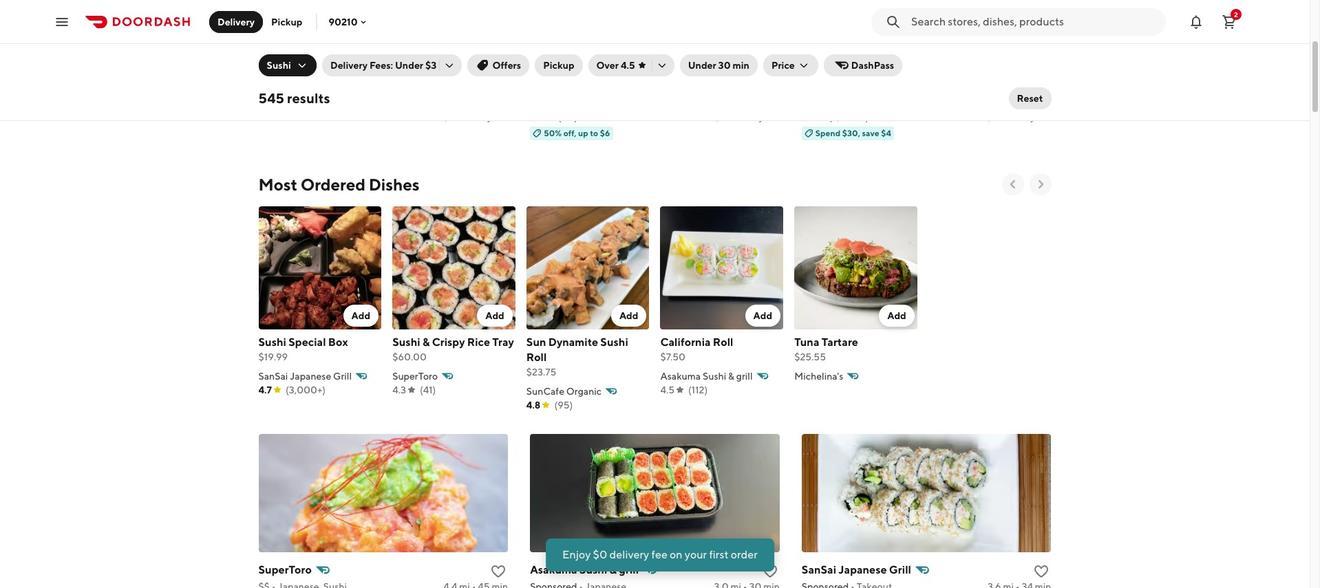 Task type: describe. For each thing, give the bounding box(es) containing it.
fee down reset button
[[1037, 111, 1051, 123]]

1 add from the left
[[351, 310, 370, 321]]

90210
[[329, 16, 358, 27]]

tuna
[[794, 336, 819, 349]]

asakuma sushi & grill link
[[530, 561, 780, 588]]

delivery for delivery fees: under $3
[[330, 60, 368, 71]]

california
[[660, 336, 711, 349]]

1 horizontal spatial pickup button
[[535, 54, 583, 76]]

1 under from the left
[[395, 60, 423, 71]]

34
[[1022, 96, 1033, 107]]

fee down offers button
[[494, 111, 508, 123]]

30
[[718, 60, 731, 71]]

$7.50
[[660, 351, 685, 362]]

0 vertical spatial pickup
[[271, 16, 302, 27]]

$25.55
[[794, 351, 826, 362]]

Store search: begin typing to search for stores available on DoorDash text field
[[911, 14, 1158, 29]]

asakuma sushi & grill inside asakuma sushi & grill link
[[530, 563, 639, 577]]

1 vertical spatial asakuma
[[530, 563, 577, 577]]

add for sun dynamite sushi roll
[[619, 310, 638, 321]]

add for tuna tartare
[[887, 310, 906, 321]]

dashpass
[[851, 60, 894, 71]]

notification bell image
[[1188, 13, 1204, 30]]

enjoy
[[562, 549, 591, 562]]

3.6
[[988, 96, 1001, 107]]

over 4.5
[[596, 60, 635, 71]]

crispy
[[432, 336, 465, 349]]

delivery fees: under $3
[[330, 60, 437, 71]]

$30,
[[842, 128, 860, 138]]

spend $30, save $4
[[815, 128, 891, 138]]

$19.99
[[258, 351, 288, 362]]

reset button
[[1009, 87, 1051, 109]]

sushi down the "$0"
[[579, 563, 607, 577]]

1 vertical spatial &
[[728, 371, 734, 382]]

special
[[289, 336, 326, 349]]

offers button
[[468, 54, 529, 76]]

takeout
[[323, 96, 359, 107]]

$$ • japanese, takeout
[[258, 96, 359, 107]]

delivery right the "$0"
[[609, 549, 649, 562]]

click to add this store to your saved list image
[[490, 563, 507, 580]]

& inside asakuma sushi & grill link
[[610, 563, 617, 577]]

offers
[[492, 60, 521, 71]]

90210 button
[[329, 16, 369, 27]]

0 vertical spatial asakuma sushi & grill
[[660, 371, 753, 382]]

4.8
[[526, 400, 541, 411]]

1 vertical spatial grill
[[619, 563, 639, 577]]

1 horizontal spatial (3,000+)
[[829, 111, 869, 123]]

$60.00
[[392, 351, 427, 362]]

most ordered dishes
[[258, 175, 419, 194]]

1 horizontal spatial 4.7
[[802, 111, 815, 123]]

fee left on
[[651, 549, 667, 562]]

3.7
[[258, 111, 271, 123]]

$0
[[593, 549, 607, 562]]

tuna tartare $25.55
[[794, 336, 858, 362]]

545 results
[[258, 90, 330, 106]]

1 horizontal spatial japanese
[[839, 563, 887, 577]]

spend
[[815, 128, 841, 138]]

under 30 min button
[[680, 54, 758, 76]]

545
[[258, 90, 284, 106]]

next button of carousel image
[[1033, 178, 1047, 191]]

previous button of carousel image
[[1006, 178, 1020, 191]]

1 vertical spatial (3,000+)
[[286, 384, 326, 396]]

box
[[328, 336, 348, 349]]

fees:
[[370, 60, 393, 71]]

sun dynamite sushi roll $23.75
[[526, 336, 628, 378]]

sushi inside button
[[267, 60, 291, 71]]

delivery down 30
[[729, 111, 764, 123]]

dashpass button
[[824, 54, 902, 76]]

most
[[258, 175, 297, 194]]

price
[[771, 60, 795, 71]]

suncafe
[[526, 386, 564, 397]]

sushi special box $19.99
[[258, 336, 348, 362]]

off,
[[563, 128, 576, 138]]

over 4.5 button
[[588, 54, 674, 76]]

delivery button
[[209, 11, 263, 33]]

$3
[[425, 60, 437, 71]]

sushi button
[[258, 54, 317, 76]]

$$
[[258, 96, 270, 107]]

first
[[709, 549, 728, 562]]

enjoy $0 delivery fee on your first order
[[562, 549, 758, 562]]

2
[[1234, 10, 1238, 18]]

$​0 for 4.5
[[714, 111, 727, 123]]

delivery down offers button
[[457, 111, 492, 123]]

up
[[578, 128, 588, 138]]

4.3
[[392, 384, 406, 396]]

tray
[[492, 336, 514, 349]]



Task type: vqa. For each thing, say whether or not it's contained in the screenshot.
'Bbq'
no



Task type: locate. For each thing, give the bounding box(es) containing it.
& down california roll $7.50
[[728, 371, 734, 382]]

0 vertical spatial delivery
[[217, 16, 255, 27]]

50%
[[544, 128, 562, 138]]

ordered
[[301, 175, 365, 194]]

2 button
[[1215, 8, 1243, 35]]

tartare
[[822, 336, 858, 349]]

(3,000+) up $30,
[[829, 111, 869, 123]]

0 horizontal spatial sansai japanese grill
[[258, 371, 352, 382]]

4.7 down $19.99
[[258, 384, 272, 396]]

asakuma
[[660, 371, 701, 382], [530, 563, 577, 577]]

under inside 'button'
[[688, 60, 716, 71]]

open menu image
[[54, 13, 70, 30]]

(112)
[[558, 111, 577, 123], [688, 384, 708, 396]]

roll right california
[[713, 336, 733, 349]]

(3,000+) down sushi special box $19.99
[[286, 384, 326, 396]]

delivery inside button
[[217, 16, 255, 27]]

min inside 'button'
[[733, 60, 749, 71]]

sushi right dynamite
[[600, 336, 628, 349]]

(41)
[[420, 384, 436, 396]]

5 add from the left
[[887, 310, 906, 321]]

grill
[[333, 371, 352, 382], [889, 563, 911, 577]]

pickup button left the over
[[535, 54, 583, 76]]

0 horizontal spatial pickup
[[271, 16, 302, 27]]

0 vertical spatial pickup button
[[263, 11, 311, 33]]

dynamite
[[548, 336, 598, 349]]

0 horizontal spatial 4.7
[[258, 384, 272, 396]]

1 $​0 delivery fee from the left
[[443, 111, 508, 123]]

1 horizontal spatial sansai
[[802, 563, 836, 577]]

4.7 down 'price' button
[[802, 111, 815, 123]]

click to add this store to your saved list image for sansai japanese grill
[[1033, 563, 1050, 580]]

3 $​0 from the left
[[986, 111, 999, 123]]

under 30 min
[[688, 60, 749, 71]]

asakuma sushi & grill down california roll $7.50
[[660, 371, 753, 382]]

dishes
[[369, 175, 419, 194]]

sansai japanese grill
[[258, 371, 352, 382], [802, 563, 911, 577]]

asakuma sushi & grill
[[660, 371, 753, 382], [530, 563, 639, 577]]

reset
[[1017, 93, 1043, 104]]

price button
[[763, 54, 818, 76]]

2 horizontal spatial $​0 delivery fee
[[986, 111, 1051, 123]]

click to add this store to your saved list image for asakuma sushi & grill
[[762, 563, 778, 580]]

on
[[670, 549, 682, 562]]

2 horizontal spatial 4.5
[[660, 384, 675, 396]]

0 vertical spatial asakuma
[[660, 371, 701, 382]]

1 vertical spatial supertoro
[[258, 563, 312, 577]]

$​0 delivery fee down 30
[[714, 111, 780, 123]]

sushi inside sun dynamite sushi roll $23.75
[[600, 336, 628, 349]]

& up $60.00
[[423, 336, 430, 349]]

1 • from the left
[[272, 96, 276, 107]]

4.5 up '50%' at left
[[530, 111, 544, 123]]

•
[[272, 96, 276, 107], [1016, 96, 1020, 107]]

4.5
[[621, 60, 635, 71], [530, 111, 544, 123], [660, 384, 675, 396]]

roll
[[713, 336, 733, 349], [526, 351, 547, 364]]

1 vertical spatial japanese
[[839, 563, 887, 577]]

min right 30
[[733, 60, 749, 71]]

$23.75
[[526, 367, 556, 378]]

1 horizontal spatial supertoro
[[392, 371, 438, 382]]

california roll $7.50
[[660, 336, 733, 362]]

0 horizontal spatial under
[[395, 60, 423, 71]]

pickup button
[[263, 11, 311, 33], [535, 54, 583, 76]]

pickup up sushi button
[[271, 16, 302, 27]]

$​0 delivery fee for 4.7
[[986, 111, 1051, 123]]

$​0 delivery fee down offers button
[[443, 111, 508, 123]]

1 vertical spatial 4.5
[[530, 111, 544, 123]]

0 horizontal spatial japanese
[[290, 371, 331, 382]]

2 $​0 from the left
[[714, 111, 727, 123]]

$​0 delivery fee down 3.6 mi • 34 min
[[986, 111, 1051, 123]]

1 horizontal spatial $​0 delivery fee
[[714, 111, 780, 123]]

2 horizontal spatial $​0
[[986, 111, 999, 123]]

order
[[731, 549, 758, 562]]

$​0 delivery fee
[[443, 111, 508, 123], [714, 111, 780, 123], [986, 111, 1051, 123]]

roll inside california roll $7.50
[[713, 336, 733, 349]]

sushi & crispy rice tray $60.00
[[392, 336, 514, 362]]

4.5 down $7.50
[[660, 384, 675, 396]]

supertoro
[[392, 371, 438, 382], [258, 563, 312, 577]]

japanese
[[290, 371, 331, 382], [839, 563, 887, 577]]

0 horizontal spatial (3,000+)
[[286, 384, 326, 396]]

0 horizontal spatial sansai
[[258, 371, 288, 382]]

save
[[862, 128, 879, 138]]

1 vertical spatial pickup button
[[535, 54, 583, 76]]

1 horizontal spatial under
[[688, 60, 716, 71]]

asakuma down 'enjoy'
[[530, 563, 577, 577]]

0 vertical spatial 4.7
[[802, 111, 815, 123]]

0 horizontal spatial grill
[[333, 371, 352, 382]]

2 • from the left
[[1016, 96, 1020, 107]]

0 horizontal spatial pickup button
[[263, 11, 311, 33]]

sushi inside sushi special box $19.99
[[258, 336, 286, 349]]

under
[[395, 60, 423, 71], [688, 60, 716, 71]]

japanese,
[[278, 96, 321, 107]]

0 vertical spatial min
[[733, 60, 749, 71]]

click to add this store to your saved list image
[[1033, 78, 1050, 95], [762, 563, 778, 580], [1033, 563, 1050, 580]]

0 horizontal spatial &
[[423, 336, 430, 349]]

(95)
[[554, 400, 573, 411]]

organic
[[566, 386, 602, 397]]

add for california roll
[[753, 310, 772, 321]]

1 horizontal spatial asakuma
[[660, 371, 701, 382]]

• right $$
[[272, 96, 276, 107]]

pickup
[[271, 16, 302, 27], [543, 60, 574, 71]]

1 vertical spatial delivery
[[330, 60, 368, 71]]

1 horizontal spatial (112)
[[688, 384, 708, 396]]

1 vertical spatial (112)
[[688, 384, 708, 396]]

0 vertical spatial (112)
[[558, 111, 577, 123]]

0 horizontal spatial •
[[272, 96, 276, 107]]

delivery down 3.6 mi • 34 min
[[1000, 111, 1035, 123]]

0 vertical spatial (3,000+)
[[829, 111, 869, 123]]

asakuma down $7.50
[[660, 371, 701, 382]]

4.5 right the over
[[621, 60, 635, 71]]

1 horizontal spatial min
[[1035, 96, 1051, 107]]

mi
[[1003, 96, 1014, 107]]

1 vertical spatial min
[[1035, 96, 1051, 107]]

50% off, up to $6
[[544, 128, 610, 138]]

0 vertical spatial roll
[[713, 336, 733, 349]]

0 horizontal spatial asakuma
[[530, 563, 577, 577]]

1 vertical spatial pickup
[[543, 60, 574, 71]]

1 horizontal spatial sansai japanese grill
[[802, 563, 911, 577]]

1 horizontal spatial asakuma sushi & grill
[[660, 371, 753, 382]]

sushi inside sushi & crispy rice tray $60.00
[[392, 336, 420, 349]]

suncafe organic
[[526, 386, 602, 397]]

delivery for delivery
[[217, 16, 255, 27]]

& inside sushi & crispy rice tray $60.00
[[423, 336, 430, 349]]

1 horizontal spatial pickup
[[543, 60, 574, 71]]

1 vertical spatial 4.7
[[258, 384, 272, 396]]

$​0
[[443, 111, 455, 123], [714, 111, 727, 123], [986, 111, 999, 123]]

1 horizontal spatial delivery
[[330, 60, 368, 71]]

0 vertical spatial grill
[[736, 371, 753, 382]]

under left "$3"
[[395, 60, 423, 71]]

sansai
[[258, 371, 288, 382], [802, 563, 836, 577]]

sushi up $19.99
[[258, 336, 286, 349]]

delivery
[[457, 111, 492, 123], [729, 111, 764, 123], [1000, 111, 1035, 123], [609, 549, 649, 562]]

roll inside sun dynamite sushi roll $23.75
[[526, 351, 547, 364]]

0 horizontal spatial min
[[733, 60, 749, 71]]

0 horizontal spatial roll
[[526, 351, 547, 364]]

$​0 for 4.7
[[986, 111, 999, 123]]

1 horizontal spatial 4.5
[[621, 60, 635, 71]]

1 horizontal spatial $​0
[[714, 111, 727, 123]]

michelina's
[[794, 371, 843, 382]]

pickup left the over
[[543, 60, 574, 71]]

0 vertical spatial supertoro
[[392, 371, 438, 382]]

2 $​0 delivery fee from the left
[[714, 111, 780, 123]]

& down enjoy $0 delivery fee on your first order
[[610, 563, 617, 577]]

2 vertical spatial 4.5
[[660, 384, 675, 396]]

0 horizontal spatial (112)
[[558, 111, 577, 123]]

$4
[[881, 128, 891, 138]]

sushi down california roll $7.50
[[703, 371, 726, 382]]

(112) down california roll $7.50
[[688, 384, 708, 396]]

min right 34
[[1035, 96, 1051, 107]]

0 horizontal spatial $​0 delivery fee
[[443, 111, 508, 123]]

1 horizontal spatial &
[[610, 563, 617, 577]]

to
[[590, 128, 598, 138]]

grill
[[736, 371, 753, 382], [619, 563, 639, 577]]

0 vertical spatial &
[[423, 336, 430, 349]]

(112) up off,
[[558, 111, 577, 123]]

asakuma sushi & grill down 'enjoy'
[[530, 563, 639, 577]]

0 vertical spatial japanese
[[290, 371, 331, 382]]

fee down price
[[766, 111, 780, 123]]

0 horizontal spatial supertoro
[[258, 563, 312, 577]]

sun
[[526, 336, 546, 349]]

0 horizontal spatial 4.5
[[530, 111, 544, 123]]

1 horizontal spatial grill
[[736, 371, 753, 382]]

1 horizontal spatial roll
[[713, 336, 733, 349]]

4 add from the left
[[753, 310, 772, 321]]

1 vertical spatial asakuma sushi & grill
[[530, 563, 639, 577]]

1 horizontal spatial grill
[[889, 563, 911, 577]]

over
[[596, 60, 619, 71]]

0 vertical spatial sansai japanese grill
[[258, 371, 352, 382]]

1 vertical spatial grill
[[889, 563, 911, 577]]

2 add from the left
[[485, 310, 504, 321]]

$​0 delivery fee for 4.5
[[714, 111, 780, 123]]

supertoro link
[[258, 561, 508, 588]]

0 vertical spatial 4.5
[[621, 60, 635, 71]]

2 vertical spatial &
[[610, 563, 617, 577]]

1 horizontal spatial •
[[1016, 96, 1020, 107]]

3.6 mi • 34 min
[[988, 96, 1051, 107]]

2 horizontal spatial &
[[728, 371, 734, 382]]

2 under from the left
[[688, 60, 716, 71]]

min
[[733, 60, 749, 71], [1035, 96, 1051, 107]]

4.7
[[802, 111, 815, 123], [258, 384, 272, 396]]

sansai japanese grill link
[[802, 561, 1051, 588]]

0 horizontal spatial $​0
[[443, 111, 455, 123]]

pickup button up sushi button
[[263, 11, 311, 33]]

roll down sun
[[526, 351, 547, 364]]

0 vertical spatial sansai
[[258, 371, 288, 382]]

• right mi
[[1016, 96, 1020, 107]]

1 vertical spatial roll
[[526, 351, 547, 364]]

sushi up $60.00
[[392, 336, 420, 349]]

0 horizontal spatial delivery
[[217, 16, 255, 27]]

3 $​0 delivery fee from the left
[[986, 111, 1051, 123]]

add button
[[343, 305, 379, 327], [477, 305, 513, 327], [611, 305, 647, 327], [611, 305, 647, 327], [745, 305, 781, 327], [745, 305, 781, 327], [879, 305, 915, 327], [879, 305, 915, 327]]

1 vertical spatial sansai
[[802, 563, 836, 577]]

4.5 inside "button"
[[621, 60, 635, 71]]

1 $​0 from the left
[[443, 111, 455, 123]]

under left 30
[[688, 60, 716, 71]]

your
[[685, 549, 707, 562]]

results
[[287, 90, 330, 106]]

delivery
[[217, 16, 255, 27], [330, 60, 368, 71]]

3 items, open order cart image
[[1221, 13, 1237, 30]]

0 horizontal spatial grill
[[619, 563, 639, 577]]

0 horizontal spatial asakuma sushi & grill
[[530, 563, 639, 577]]

0 vertical spatial grill
[[333, 371, 352, 382]]

rice
[[467, 336, 490, 349]]

add
[[351, 310, 370, 321], [485, 310, 504, 321], [619, 310, 638, 321], [753, 310, 772, 321], [887, 310, 906, 321]]

$6
[[600, 128, 610, 138]]

3 add from the left
[[619, 310, 638, 321]]

1 vertical spatial sansai japanese grill
[[802, 563, 911, 577]]

&
[[423, 336, 430, 349], [728, 371, 734, 382], [610, 563, 617, 577]]

(3,000+)
[[829, 111, 869, 123], [286, 384, 326, 396]]

fee
[[494, 111, 508, 123], [766, 111, 780, 123], [1037, 111, 1051, 123], [651, 549, 667, 562]]

sushi up the 545
[[267, 60, 291, 71]]



